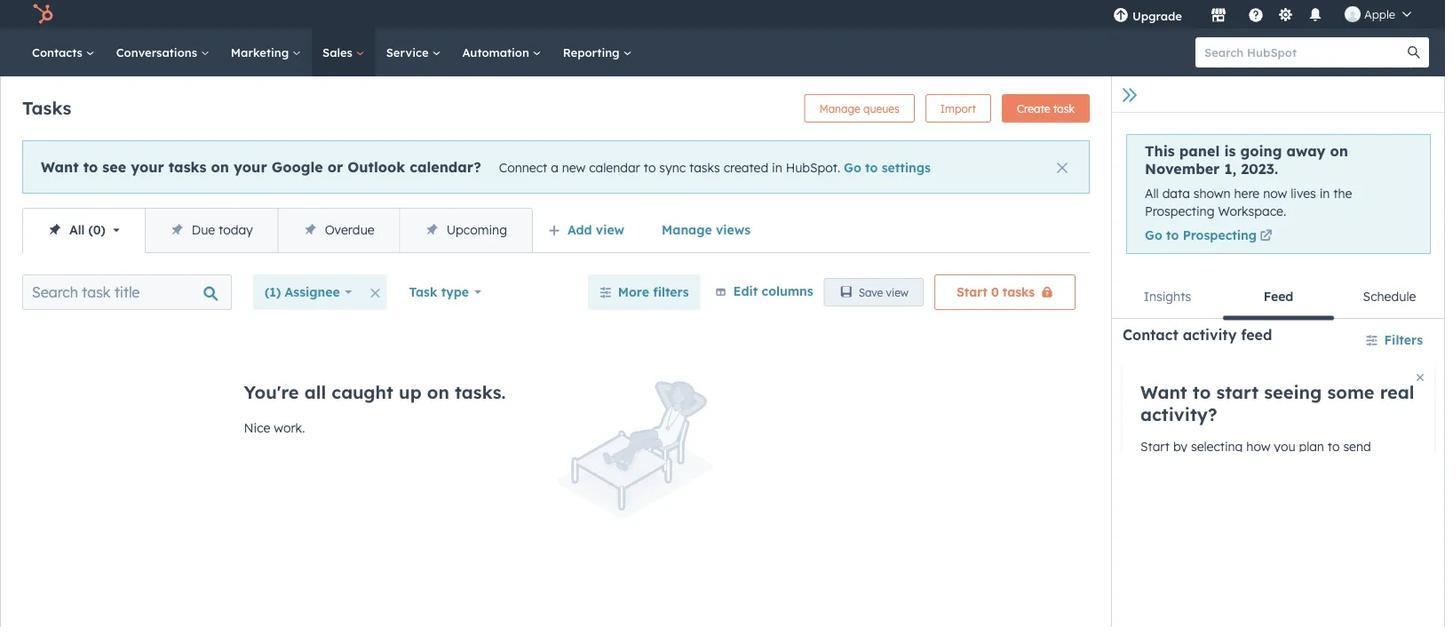 Task type: describe. For each thing, give the bounding box(es) containing it.
the
[[1334, 186, 1352, 201]]

outlook
[[348, 158, 405, 175]]

due today link
[[145, 209, 278, 252]]

conversations
[[116, 45, 201, 60]]

is
[[1224, 142, 1236, 160]]

1 horizontal spatial on
[[427, 381, 449, 403]]

(1) assignee
[[265, 284, 340, 300]]

view for save view
[[886, 286, 909, 299]]

tasks.
[[455, 381, 506, 403]]

tasks inside "button"
[[1003, 284, 1035, 300]]

automation
[[462, 45, 533, 60]]

all for all data shown here now lives in the prospecting workspace.
[[1145, 186, 1159, 201]]

queues
[[863, 102, 900, 115]]

upgrade
[[1132, 8, 1182, 23]]

connect a new calendar to sync tasks created in hubspot. go to settings
[[499, 159, 931, 175]]

upcoming
[[446, 222, 507, 238]]

manage queues link
[[804, 94, 915, 123]]

import link
[[925, 94, 991, 123]]

in inside 'all data shown here now lives in the prospecting workspace.'
[[1320, 186, 1330, 201]]

go to prospecting
[[1145, 228, 1257, 243]]

go to prospecting link
[[1145, 228, 1275, 246]]

or
[[327, 158, 343, 175]]

save view button
[[824, 278, 924, 306]]

tasks banner
[[22, 89, 1090, 123]]

settings
[[882, 159, 931, 175]]

service link
[[375, 28, 452, 76]]

schedule link
[[1334, 275, 1445, 318]]

add
[[568, 222, 592, 238]]

save view
[[859, 286, 909, 299]]

work.
[[274, 420, 305, 436]]

to down data
[[1166, 228, 1179, 243]]

1 your from the left
[[131, 158, 164, 175]]

on for away
[[1330, 142, 1348, 160]]

apple
[[1364, 7, 1395, 21]]

feed
[[1264, 288, 1294, 304]]

automation link
[[452, 28, 552, 76]]

prospecting inside 'all data shown here now lives in the prospecting workspace.'
[[1145, 203, 1215, 219]]

create task link
[[1002, 94, 1090, 123]]

now
[[1263, 186, 1287, 201]]

overdue
[[325, 222, 375, 238]]

all data shown here now lives in the prospecting workspace.
[[1145, 186, 1352, 219]]

assignee
[[285, 284, 340, 300]]

a
[[551, 159, 559, 175]]

calendar?
[[410, 158, 481, 175]]

sales
[[322, 45, 356, 60]]

0 horizontal spatial tasks
[[169, 158, 206, 175]]

hubspot.
[[786, 159, 840, 175]]

search image
[[1408, 46, 1420, 59]]

sync
[[659, 159, 686, 175]]

create task
[[1017, 102, 1075, 115]]

going
[[1240, 142, 1282, 160]]

start 0 tasks
[[957, 284, 1035, 300]]

data
[[1162, 186, 1190, 201]]

create
[[1017, 102, 1050, 115]]

this
[[1145, 142, 1175, 160]]

type
[[441, 284, 469, 300]]

start 0 tasks button
[[934, 274, 1076, 310]]

you're all caught up on tasks.
[[244, 381, 506, 403]]

lives
[[1291, 186, 1316, 201]]

see
[[102, 158, 126, 175]]

due today
[[192, 222, 253, 238]]

menu containing apple
[[1100, 0, 1424, 28]]

0 inside "navigation"
[[93, 222, 101, 238]]

conversations link
[[105, 28, 220, 76]]

task
[[409, 284, 437, 300]]

google
[[272, 158, 323, 175]]

apple button
[[1334, 0, 1422, 28]]

2 your from the left
[[234, 158, 267, 175]]

view for add view
[[596, 222, 624, 238]]

new
[[562, 159, 586, 175]]

away
[[1287, 142, 1326, 160]]

edit columns button
[[715, 280, 813, 303]]

want
[[41, 158, 79, 175]]

in inside want to see your tasks on your google or outlook calendar? alert
[[772, 159, 782, 175]]

connect
[[499, 159, 547, 175]]

link opens in a new window image
[[1260, 228, 1272, 246]]

today
[[219, 222, 253, 238]]

upcoming link
[[399, 209, 532, 252]]

edit
[[733, 283, 758, 299]]

columns
[[762, 283, 813, 299]]

more
[[618, 284, 649, 300]]

import
[[940, 102, 976, 115]]

marketplaces button
[[1200, 0, 1237, 28]]

add view button
[[536, 212, 640, 248]]

to left the settings
[[865, 159, 878, 175]]



Task type: locate. For each thing, give the bounding box(es) containing it.
workspace.
[[1218, 203, 1286, 219]]

view inside popup button
[[596, 222, 624, 238]]

calendar
[[589, 159, 640, 175]]

your
[[131, 158, 164, 175], [234, 158, 267, 175]]

in right created
[[772, 159, 782, 175]]

due
[[192, 222, 215, 238]]

hubspot link
[[21, 4, 67, 25]]

contacts
[[32, 45, 86, 60]]

your left the google
[[234, 158, 267, 175]]

notifications button
[[1300, 0, 1331, 28]]

more filters
[[618, 284, 689, 300]]

Search task title search field
[[22, 274, 232, 310]]

0 vertical spatial view
[[596, 222, 624, 238]]

1 horizontal spatial go
[[1145, 228, 1162, 243]]

up
[[399, 381, 422, 403]]

close image
[[1057, 163, 1068, 173]]

all left data
[[1145, 186, 1159, 201]]

all for all ( 0 )
[[69, 222, 85, 238]]

panel
[[1179, 142, 1220, 160]]

0 horizontal spatial 0
[[93, 222, 101, 238]]

manage
[[819, 102, 860, 115], [662, 222, 712, 238]]

to
[[83, 158, 98, 175], [644, 159, 656, 175], [865, 159, 878, 175], [1166, 228, 1179, 243]]

navigation containing all
[[22, 208, 533, 253]]

on inside this panel is going away on november 1, 2023.
[[1330, 142, 1348, 160]]

want to see your tasks on your google or outlook calendar? alert
[[22, 140, 1090, 194]]

all
[[304, 381, 326, 403]]

1 vertical spatial go
[[1145, 228, 1162, 243]]

view right "save"
[[886, 286, 909, 299]]

feed link
[[1223, 275, 1334, 320]]

0 horizontal spatial on
[[211, 158, 229, 175]]

(1) assignee button
[[253, 274, 364, 310]]

on for tasks
[[211, 158, 229, 175]]

tab list
[[1112, 275, 1445, 320]]

0 horizontal spatial go
[[844, 159, 861, 175]]

all inside 'all data shown here now lives in the prospecting workspace.'
[[1145, 186, 1159, 201]]

0 horizontal spatial your
[[131, 158, 164, 175]]

created
[[724, 159, 768, 175]]

settings image
[[1278, 8, 1294, 24]]

in left the
[[1320, 186, 1330, 201]]

1 horizontal spatial 0
[[991, 284, 999, 300]]

on
[[1330, 142, 1348, 160], [211, 158, 229, 175], [427, 381, 449, 403]]

marketplaces image
[[1211, 8, 1227, 24]]

0 vertical spatial all
[[1145, 186, 1159, 201]]

tasks right sync
[[689, 159, 720, 175]]

navigation
[[22, 208, 533, 253]]

0 vertical spatial go
[[844, 159, 861, 175]]

0 vertical spatial in
[[772, 159, 782, 175]]

tasks
[[22, 96, 71, 119]]

reporting link
[[552, 28, 643, 76]]

your right see
[[131, 158, 164, 175]]

(1)
[[265, 284, 281, 300]]

go inside alert
[[844, 159, 861, 175]]

all left ( in the top left of the page
[[69, 222, 85, 238]]

manage queues
[[819, 102, 900, 115]]

0 horizontal spatial all
[[69, 222, 85, 238]]

go to settings link
[[844, 159, 931, 175]]

0 right start
[[991, 284, 999, 300]]

2 horizontal spatial tasks
[[1003, 284, 1035, 300]]

0 vertical spatial prospecting
[[1145, 203, 1215, 219]]

on right away at top
[[1330, 142, 1348, 160]]

1,
[[1224, 160, 1236, 178]]

on up the due today
[[211, 158, 229, 175]]

more filters link
[[588, 274, 700, 310]]

task type
[[409, 284, 469, 300]]

task type button
[[397, 274, 493, 310]]

view inside button
[[886, 286, 909, 299]]

all
[[1145, 186, 1159, 201], [69, 222, 85, 238]]

manage for manage queues
[[819, 102, 860, 115]]

edit columns
[[733, 283, 813, 299]]

settings link
[[1275, 5, 1297, 24]]

1 horizontal spatial in
[[1320, 186, 1330, 201]]

link opens in a new window image
[[1260, 231, 1272, 243]]

overdue link
[[278, 209, 399, 252]]

go right hubspot.
[[844, 159, 861, 175]]

tab list containing insights
[[1112, 275, 1445, 320]]

0 vertical spatial 0
[[93, 222, 101, 238]]

prospecting down workspace.
[[1183, 228, 1257, 243]]

schedule
[[1363, 288, 1416, 304]]

(
[[88, 222, 93, 238]]

reporting
[[563, 45, 623, 60]]

insights link
[[1112, 275, 1223, 318]]

1 horizontal spatial view
[[886, 286, 909, 299]]

view right add
[[596, 222, 624, 238]]

sales link
[[312, 28, 375, 76]]

1 horizontal spatial your
[[234, 158, 267, 175]]

marketing link
[[220, 28, 312, 76]]

1 vertical spatial manage
[[662, 222, 712, 238]]

Search HubSpot search field
[[1196, 37, 1413, 68]]

views
[[716, 222, 751, 238]]

1 horizontal spatial all
[[1145, 186, 1159, 201]]

this panel is going away on november 1, 2023.
[[1145, 142, 1348, 178]]

1 vertical spatial 0
[[991, 284, 999, 300]]

1 horizontal spatial manage
[[819, 102, 860, 115]]

menu
[[1100, 0, 1424, 28]]

manage views link
[[650, 212, 762, 248]]

)
[[101, 222, 105, 238]]

1 vertical spatial prospecting
[[1183, 228, 1257, 243]]

caught
[[332, 381, 393, 403]]

manage for manage views
[[662, 222, 712, 238]]

0 vertical spatial manage
[[819, 102, 860, 115]]

november
[[1145, 160, 1220, 178]]

notifications image
[[1307, 8, 1323, 24]]

manage inside tasks banner
[[819, 102, 860, 115]]

0 inside start 0 tasks "button"
[[991, 284, 999, 300]]

tasks up the due
[[169, 158, 206, 175]]

2023.
[[1241, 160, 1278, 178]]

contacts link
[[21, 28, 105, 76]]

start
[[957, 284, 988, 300]]

go down data
[[1145, 228, 1162, 243]]

to left sync
[[644, 159, 656, 175]]

1 horizontal spatial tasks
[[689, 159, 720, 175]]

insights
[[1144, 288, 1191, 304]]

0 horizontal spatial in
[[772, 159, 782, 175]]

prospecting
[[1145, 203, 1215, 219], [1183, 228, 1257, 243]]

help button
[[1241, 0, 1271, 28]]

2 horizontal spatial on
[[1330, 142, 1348, 160]]

upgrade image
[[1113, 8, 1129, 24]]

1 vertical spatial in
[[1320, 186, 1330, 201]]

0 horizontal spatial view
[[596, 222, 624, 238]]

here
[[1234, 186, 1260, 201]]

0 horizontal spatial manage
[[662, 222, 712, 238]]

task
[[1053, 102, 1075, 115]]

tasks right start
[[1003, 284, 1035, 300]]

bob builder image
[[1345, 6, 1361, 22]]

on inside alert
[[211, 158, 229, 175]]

shown
[[1194, 186, 1231, 201]]

manage left views on the top
[[662, 222, 712, 238]]

service
[[386, 45, 432, 60]]

on right up
[[427, 381, 449, 403]]

1 vertical spatial view
[[886, 286, 909, 299]]

help image
[[1248, 8, 1264, 24]]

1 vertical spatial all
[[69, 222, 85, 238]]

0 up search task title search box
[[93, 222, 101, 238]]

to left see
[[83, 158, 98, 175]]

nice
[[244, 420, 270, 436]]

all ( 0 )
[[69, 222, 105, 238]]

want to see your tasks on your google or outlook calendar?
[[41, 158, 481, 175]]

filters
[[653, 284, 689, 300]]

prospecting down data
[[1145, 203, 1215, 219]]

manage views
[[662, 222, 751, 238]]

hubspot image
[[32, 4, 53, 25]]

manage left 'queues'
[[819, 102, 860, 115]]

in
[[772, 159, 782, 175], [1320, 186, 1330, 201]]



Task type: vqa. For each thing, say whether or not it's contained in the screenshot.
the top the All
yes



